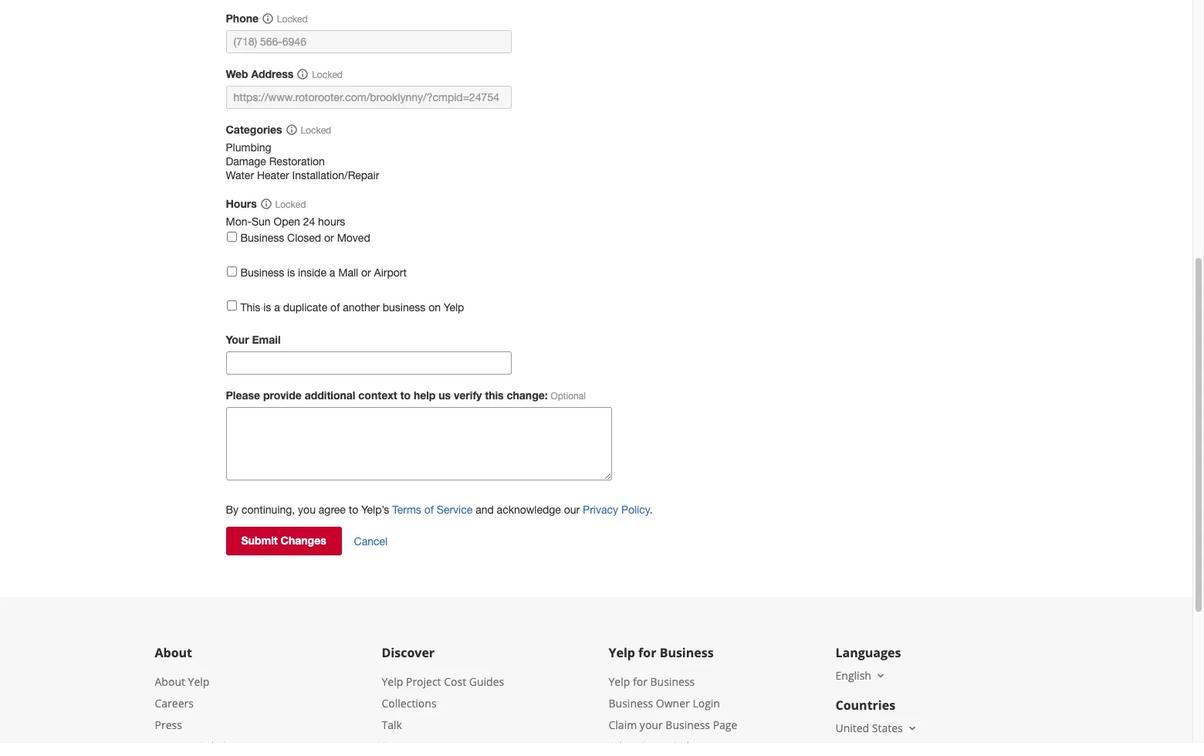 Task type: describe. For each thing, give the bounding box(es) containing it.
yelp inside about yelp careers press
[[188, 675, 210, 689]]

by
[[226, 504, 239, 516]]

united
[[836, 721, 870, 736]]

open
[[274, 216, 300, 228]]

united states button
[[836, 721, 919, 736]]

yelp's
[[362, 504, 390, 516]]

hours
[[318, 216, 346, 228]]

plumbing
[[226, 141, 272, 154]]

for for yelp for business
[[639, 645, 657, 662]]

business down owner
[[666, 718, 711, 733]]

yelp for business link
[[609, 675, 695, 689]]

1 vertical spatial of
[[425, 504, 434, 516]]

discover
[[382, 645, 435, 662]]

is for this
[[264, 301, 271, 313]]

about yelp careers press
[[155, 675, 210, 733]]

business
[[383, 301, 426, 313]]

business down sun
[[241, 232, 284, 244]]

duplicate
[[283, 301, 328, 313]]

yelp for business business owner login claim your business page
[[609, 675, 738, 733]]

privacy policy link
[[583, 504, 651, 516]]

0 vertical spatial a
[[330, 266, 335, 279]]

restoration
[[269, 155, 325, 168]]

email
[[252, 333, 281, 346]]

this
[[241, 301, 261, 313]]

press
[[155, 718, 182, 733]]

english
[[836, 668, 872, 683]]

acknowledge
[[497, 504, 561, 516]]

damage
[[226, 155, 266, 168]]

locked for hours
[[275, 199, 306, 210]]

Your Email text field
[[226, 352, 512, 375]]

about yelp link
[[155, 675, 210, 689]]

careers
[[155, 696, 194, 711]]

yelp for business
[[609, 645, 714, 662]]

mon-
[[226, 216, 252, 228]]

agree
[[319, 504, 346, 516]]

1 vertical spatial a
[[274, 301, 280, 313]]

locked for web address
[[312, 70, 343, 80]]

cancel link
[[354, 535, 388, 549]]

states
[[873, 721, 904, 736]]

submit changes
[[241, 534, 326, 547]]

page
[[713, 718, 738, 733]]

login
[[693, 696, 721, 711]]

web
[[226, 67, 248, 80]]

yelp project cost guides collections talk
[[382, 675, 505, 733]]

categories
[[226, 123, 282, 136]]

business is inside a mall or airport
[[241, 266, 407, 279]]

owner
[[656, 696, 690, 711]]

change:
[[507, 389, 548, 402]]

airport
[[374, 266, 407, 279]]

mall
[[338, 266, 359, 279]]

and
[[476, 504, 494, 516]]

closed
[[287, 232, 321, 244]]

yelp for yelp for business
[[609, 645, 636, 662]]

business closed or moved
[[241, 232, 371, 244]]

provide
[[263, 389, 302, 402]]

submit changes button
[[226, 527, 342, 556]]

1 horizontal spatial or
[[362, 266, 371, 279]]

phone
[[226, 12, 259, 25]]

claim your business page link
[[609, 718, 738, 733]]

web address
[[226, 67, 294, 80]]

cancel
[[354, 535, 388, 548]]

plumbing damage restoration water heater installation/repair
[[226, 141, 380, 182]]

mon-sun open 24 hours
[[226, 216, 346, 228]]

business up claim
[[609, 696, 654, 711]]

claim
[[609, 718, 637, 733]]

to for agree
[[349, 504, 359, 516]]

about for about
[[155, 645, 192, 662]]

collections link
[[382, 696, 437, 711]]

by continuing, you agree to yelp's terms of service and acknowledge our privacy policy .
[[226, 504, 653, 516]]

on
[[429, 301, 441, 313]]

additional
[[305, 389, 356, 402]]

16 chevron down v2 image
[[875, 670, 887, 682]]

united states
[[836, 721, 904, 736]]

yelp right "on"
[[444, 301, 464, 313]]

inside
[[298, 266, 327, 279]]



Task type: locate. For each thing, give the bounding box(es) containing it.
This is a duplicate of another business on Yelp checkbox
[[227, 301, 237, 311]]

0 horizontal spatial of
[[331, 301, 340, 313]]

hours
[[226, 197, 257, 210]]

a
[[330, 266, 335, 279], [274, 301, 280, 313]]

moved
[[337, 232, 371, 244]]

or down hours
[[324, 232, 334, 244]]

business up yelp for business link
[[660, 645, 714, 662]]

verify
[[454, 389, 482, 402]]

1 horizontal spatial a
[[330, 266, 335, 279]]

privacy
[[583, 504, 619, 516]]

us
[[439, 389, 451, 402]]

business up this
[[241, 266, 284, 279]]

for for yelp for business business owner login claim your business page
[[633, 675, 648, 689]]

1 vertical spatial for
[[633, 675, 648, 689]]

is for business
[[287, 266, 295, 279]]

collections
[[382, 696, 437, 711]]

0 vertical spatial about
[[155, 645, 192, 662]]

careers link
[[155, 696, 194, 711]]

1 horizontal spatial of
[[425, 504, 434, 516]]

a right this
[[274, 301, 280, 313]]

yelp
[[444, 301, 464, 313], [609, 645, 636, 662], [188, 675, 210, 689], [382, 675, 403, 689], [609, 675, 631, 689]]

locked for phone
[[277, 14, 308, 25]]

0 horizontal spatial a
[[274, 301, 280, 313]]

or
[[324, 232, 334, 244], [362, 266, 371, 279]]

of left another
[[331, 301, 340, 313]]

another
[[343, 301, 380, 313]]

service
[[437, 504, 473, 516]]

is right this
[[264, 301, 271, 313]]

0 vertical spatial of
[[331, 301, 340, 313]]

press link
[[155, 718, 182, 733]]

this is a duplicate of another business on yelp
[[241, 301, 464, 313]]

context
[[359, 389, 398, 402]]

to right agree
[[349, 504, 359, 516]]

address
[[251, 67, 294, 80]]

locked up open
[[275, 199, 306, 210]]

about inside about yelp careers press
[[155, 675, 185, 689]]

for inside "yelp for business business owner login claim your business page"
[[633, 675, 648, 689]]

you
[[298, 504, 316, 516]]

our
[[564, 504, 580, 516]]

yelp up yelp for business link
[[609, 645, 636, 662]]

talk link
[[382, 718, 402, 733]]

please
[[226, 389, 260, 402]]

16 chevron down v2 image
[[907, 722, 919, 735]]

locked for categories
[[301, 125, 332, 136]]

0 horizontal spatial to
[[349, 504, 359, 516]]

terms of service link
[[393, 504, 473, 516]]

locked
[[277, 14, 308, 25], [312, 70, 343, 80], [301, 125, 332, 136], [275, 199, 306, 210]]

1 about from the top
[[155, 645, 192, 662]]

yelp project cost guides link
[[382, 675, 505, 689]]

yelp inside "yelp for business business owner login claim your business page"
[[609, 675, 631, 689]]

terms
[[393, 504, 422, 516]]

is left inside
[[287, 266, 295, 279]]

please provide additional context to help us verify this change: optional
[[226, 389, 586, 402]]

about for about yelp careers press
[[155, 675, 185, 689]]

countries
[[836, 697, 896, 714]]

24
[[303, 216, 315, 228]]

heater
[[257, 169, 289, 182]]

locked up 'plumbing damage restoration water heater installation/repair'
[[301, 125, 332, 136]]

talk
[[382, 718, 402, 733]]

your
[[640, 718, 663, 733]]

None checkbox
[[227, 232, 237, 242]]

1 vertical spatial about
[[155, 675, 185, 689]]

water
[[226, 169, 254, 182]]

0 vertical spatial to
[[401, 389, 411, 402]]

yelp up collections link
[[382, 675, 403, 689]]

yelp up claim
[[609, 675, 631, 689]]

continuing,
[[242, 504, 295, 516]]

yelp for yelp project cost guides collections talk
[[382, 675, 403, 689]]

about
[[155, 645, 192, 662], [155, 675, 185, 689]]

submit
[[241, 534, 278, 547]]

yelp inside yelp project cost guides collections talk
[[382, 675, 403, 689]]

about up about yelp link
[[155, 645, 192, 662]]

of right terms
[[425, 504, 434, 516]]

0 vertical spatial or
[[324, 232, 334, 244]]

1 vertical spatial is
[[264, 301, 271, 313]]

guides
[[469, 675, 505, 689]]

0 horizontal spatial or
[[324, 232, 334, 244]]

a left mall
[[330, 266, 335, 279]]

changes
[[281, 534, 326, 547]]

for
[[639, 645, 657, 662], [633, 675, 648, 689]]

business
[[241, 232, 284, 244], [241, 266, 284, 279], [660, 645, 714, 662], [651, 675, 695, 689], [609, 696, 654, 711], [666, 718, 711, 733]]

1 vertical spatial to
[[349, 504, 359, 516]]

yelp for yelp for business business owner login claim your business page
[[609, 675, 631, 689]]

business owner login link
[[609, 696, 721, 711]]

about up careers link
[[155, 675, 185, 689]]

english button
[[836, 668, 887, 683]]

yelp up careers link
[[188, 675, 210, 689]]

for up yelp for business link
[[639, 645, 657, 662]]

business up owner
[[651, 675, 695, 689]]

your email
[[226, 333, 281, 346]]

project
[[406, 675, 441, 689]]

your
[[226, 333, 249, 346]]

None text field
[[226, 30, 512, 53], [226, 86, 512, 109], [226, 30, 512, 53], [226, 86, 512, 109]]

0 vertical spatial for
[[639, 645, 657, 662]]

to for context
[[401, 389, 411, 402]]

cost
[[444, 675, 467, 689]]

.
[[651, 504, 653, 516]]

for up business owner login link at the right
[[633, 675, 648, 689]]

optional
[[551, 391, 586, 402]]

to
[[401, 389, 411, 402], [349, 504, 359, 516]]

1 horizontal spatial is
[[287, 266, 295, 279]]

1 horizontal spatial to
[[401, 389, 411, 402]]

locked right address
[[312, 70, 343, 80]]

or right mall
[[362, 266, 371, 279]]

this
[[485, 389, 504, 402]]

languages
[[836, 645, 902, 662]]

2 about from the top
[[155, 675, 185, 689]]

of
[[331, 301, 340, 313], [425, 504, 434, 516]]

policy
[[622, 504, 651, 516]]

0 horizontal spatial is
[[264, 301, 271, 313]]

help
[[414, 389, 436, 402]]

0 vertical spatial is
[[287, 266, 295, 279]]

None checkbox
[[227, 266, 237, 276]]

sun
[[252, 216, 271, 228]]

1 vertical spatial or
[[362, 266, 371, 279]]

installation/repair
[[292, 169, 380, 182]]

to left help
[[401, 389, 411, 402]]

Please provide additional context to help us verify this change: text field
[[226, 407, 612, 481]]

locked right phone
[[277, 14, 308, 25]]



Task type: vqa. For each thing, say whether or not it's contained in the screenshot.


